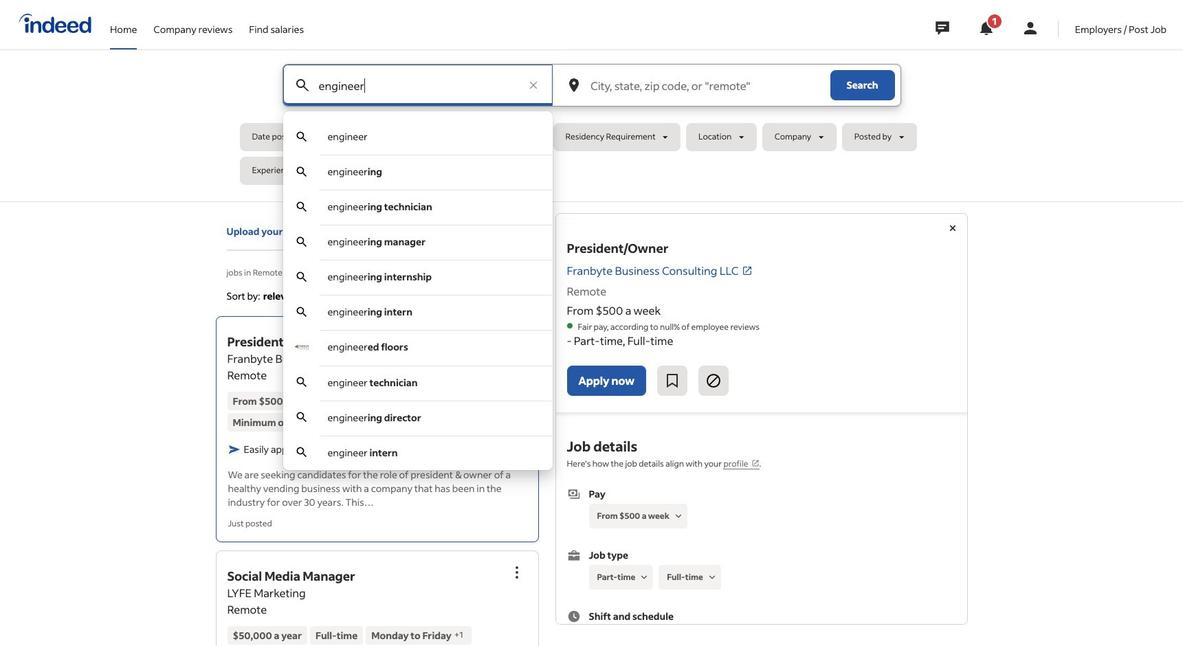 Task type: locate. For each thing, give the bounding box(es) containing it.
missing preference image
[[639, 572, 651, 584], [706, 572, 719, 584]]

save this job image
[[665, 373, 681, 389]]

clear what input image
[[527, 78, 541, 92]]

1 missing preference image from the left
[[639, 572, 651, 584]]

1 horizontal spatial missing preference image
[[706, 572, 719, 584]]

0 horizontal spatial missing preference image
[[639, 572, 651, 584]]

Edit location text field
[[588, 65, 825, 106]]

None search field
[[240, 64, 944, 470]]

group
[[502, 324, 532, 354]]

job actions for social media manager is collapsed image
[[509, 564, 525, 581]]

messages unread count 0 image
[[934, 14, 952, 42]]

help icon image
[[511, 288, 528, 305]]



Task type: describe. For each thing, give the bounding box(es) containing it.
franbyte business consulting llc (opens in a new tab) image
[[742, 265, 753, 276]]

engineer element
[[328, 130, 368, 143]]

account image
[[1023, 20, 1039, 36]]

search suggestions list box
[[283, 120, 553, 470]]

engineered floors company results image
[[295, 341, 309, 354]]

missing preference image
[[673, 510, 685, 523]]

not interested image
[[706, 373, 722, 389]]

2 missing preference image from the left
[[706, 572, 719, 584]]

job preferences (opens in a new window) image
[[752, 459, 760, 468]]

close job details image
[[945, 220, 961, 237]]

search: Job title, keywords, or company text field
[[316, 65, 520, 106]]



Task type: vqa. For each thing, say whether or not it's contained in the screenshot.
Clear location input image
no



